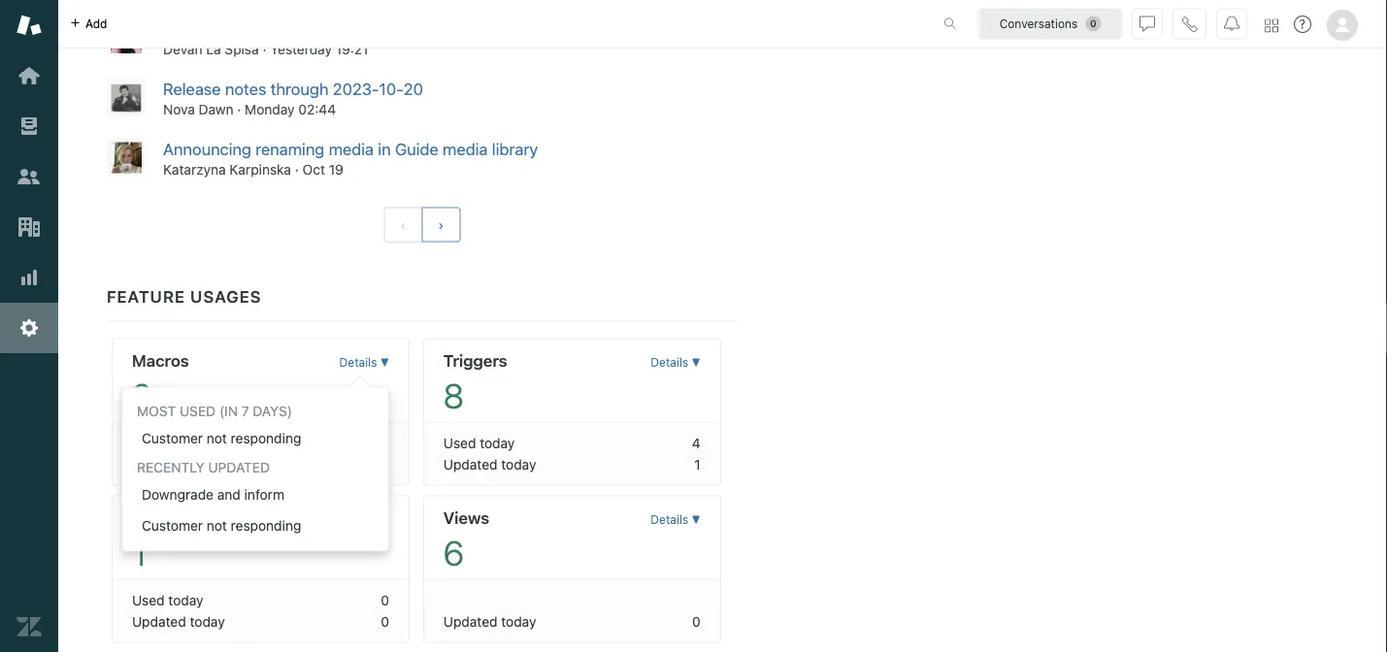 Task type: vqa. For each thing, say whether or not it's contained in the screenshot.
Seemingly resolved's THE MORE
no



Task type: describe. For each thing, give the bounding box(es) containing it.
6
[[444, 533, 464, 573]]

0 for 1
[[381, 614, 389, 630]]

8
[[444, 376, 464, 416]]

in
[[378, 139, 391, 159]]

automations
[[132, 508, 230, 528]]

details ▼ for 8
[[651, 356, 701, 370]]

views 6
[[444, 508, 490, 573]]

devan
[[163, 42, 202, 58]]

▼ link
[[340, 502, 389, 539]]

get help image
[[1295, 16, 1312, 33]]

(in
[[219, 403, 238, 419]]

feature usages
[[107, 287, 262, 306]]

details ▼ for 6
[[651, 514, 701, 527]]

updated for 6
[[444, 614, 498, 630]]

get started image
[[17, 63, 42, 88]]

›
[[438, 217, 444, 233]]

la
[[206, 42, 221, 58]]

karpinska
[[230, 162, 291, 178]]

feature
[[107, 287, 185, 306]]

10-
[[379, 79, 404, 99]]

days)
[[253, 403, 292, 419]]

02:44
[[299, 102, 336, 118]]

used for macros
[[132, 435, 165, 452]]

details for 6
[[651, 514, 689, 527]]

macros 2
[[132, 351, 189, 416]]

updated today for 8
[[444, 457, 537, 473]]

and
[[217, 487, 241, 503]]

▼ left views
[[381, 514, 389, 527]]

19
[[329, 162, 344, 178]]

0 for 6
[[693, 614, 701, 630]]

19:21
[[336, 42, 369, 58]]

used for 8
[[444, 435, 476, 452]]

release
[[163, 79, 221, 99]]

› button
[[422, 208, 461, 243]]

zendesk support image
[[17, 13, 42, 38]]

used today for macros
[[132, 435, 204, 452]]

oct
[[303, 162, 325, 178]]

triggers 8
[[444, 351, 508, 416]]

macros
[[132, 351, 189, 370]]

updated for 1
[[132, 614, 186, 630]]

1 media from the left
[[329, 139, 374, 159]]

0 for macros
[[381, 457, 389, 473]]

‹ button
[[384, 208, 423, 243]]

responding for 1st customer not responding link from the bottom of the page
[[231, 518, 301, 534]]

conversations button
[[979, 8, 1123, 39]]

yesterday 19:21
[[270, 42, 369, 58]]

library
[[492, 139, 538, 159]]

main element
[[0, 0, 58, 653]]

not for first customer not responding link from the top of the page
[[207, 431, 227, 447]]

guide
[[395, 139, 439, 159]]

most used (in 7 days)
[[137, 403, 292, 419]]

katarzyna
[[163, 162, 226, 178]]

▼ for macros
[[381, 356, 389, 370]]

1 customer not responding from the top
[[142, 431, 301, 447]]

downgrade and inform
[[142, 487, 285, 503]]

▼ for 6
[[692, 514, 701, 527]]

1 for updated today
[[695, 457, 701, 473]]

‹
[[401, 217, 407, 233]]

inform
[[244, 487, 285, 503]]

2 media from the left
[[443, 139, 488, 159]]

downgrade and inform link
[[122, 480, 389, 511]]

used today for 8
[[444, 435, 515, 452]]

7
[[242, 403, 249, 419]]

devan la spisa
[[163, 42, 259, 58]]

announcing
[[163, 139, 251, 159]]

1 customer not responding link from the top
[[122, 423, 389, 454]]

recently updated
[[137, 460, 270, 476]]

usages
[[190, 287, 262, 306]]

updated for 8
[[444, 457, 498, 473]]

views image
[[17, 114, 42, 139]]



Task type: locate. For each thing, give the bounding box(es) containing it.
0 vertical spatial customer not responding
[[142, 431, 301, 447]]

updated today up views
[[444, 457, 537, 473]]

media up 19 on the top
[[329, 139, 374, 159]]

updated today
[[132, 457, 225, 473], [444, 457, 537, 473], [132, 614, 225, 630], [444, 614, 537, 630]]

▼
[[381, 356, 389, 370], [692, 356, 701, 370], [381, 514, 389, 527], [692, 514, 701, 527]]

updated
[[208, 460, 270, 476]]

used
[[180, 403, 216, 419]]

responding down inform
[[231, 518, 301, 534]]

through
[[271, 79, 329, 99]]

20
[[404, 79, 423, 99]]

1
[[383, 435, 389, 452], [695, 457, 701, 473], [132, 533, 147, 573]]

organizations image
[[17, 215, 42, 240]]

notes
[[225, 79, 266, 99]]

customer not responding link
[[122, 423, 389, 454], [122, 511, 389, 542]]

yesterday
[[270, 42, 332, 58]]

details
[[340, 356, 377, 370], [651, 356, 689, 370], [651, 514, 689, 527]]

monday
[[245, 102, 295, 118]]

customer not responding link down inform
[[122, 511, 389, 542]]

updated today for 6
[[444, 614, 537, 630]]

most
[[137, 403, 176, 419]]

zendesk image
[[17, 615, 42, 640]]

▼ for 8
[[692, 356, 701, 370]]

dawn
[[199, 102, 234, 118]]

2 customer not responding from the top
[[142, 518, 301, 534]]

2
[[132, 376, 152, 416]]

notifications image
[[1225, 16, 1240, 32]]

responding for first customer not responding link from the top of the page
[[231, 431, 301, 447]]

updated today for macros
[[132, 457, 225, 473]]

automations 1
[[132, 508, 230, 573]]

2 customer not responding link from the top
[[122, 511, 389, 542]]

1 up the ▼ link
[[383, 435, 389, 452]]

spisa
[[225, 42, 259, 58]]

customer not responding down and on the bottom left of page
[[142, 518, 301, 534]]

1 horizontal spatial media
[[443, 139, 488, 159]]

2 vertical spatial 1
[[132, 533, 147, 573]]

1 down 4
[[695, 457, 701, 473]]

1 for used today
[[383, 435, 389, 452]]

1 vertical spatial customer
[[142, 518, 203, 534]]

customer for 1st customer not responding link from the bottom of the page
[[142, 518, 203, 534]]

used today up recently
[[132, 435, 204, 452]]

katarzyna karpinska
[[163, 162, 291, 178]]

used down 8 on the left bottom
[[444, 435, 476, 452]]

reporting image
[[17, 265, 42, 290]]

triggers
[[444, 351, 508, 370]]

not for 1st customer not responding link from the bottom of the page
[[207, 518, 227, 534]]

oct 19
[[303, 162, 344, 178]]

2 responding from the top
[[231, 518, 301, 534]]

announcing renaming media in guide media library
[[163, 139, 538, 159]]

4
[[692, 435, 701, 452]]

responding down days)
[[231, 431, 301, 447]]

1 vertical spatial customer not responding link
[[122, 511, 389, 542]]

updated today for 1
[[132, 614, 225, 630]]

customer not responding link down the 7
[[122, 423, 389, 454]]

updated up the downgrade
[[132, 457, 186, 473]]

renaming
[[256, 139, 325, 159]]

admin image
[[17, 316, 42, 341]]

updated
[[132, 457, 186, 473], [444, 457, 498, 473], [132, 614, 186, 630], [444, 614, 498, 630]]

▼ left triggers
[[381, 356, 389, 370]]

used today for 1
[[132, 593, 204, 609]]

customer down the downgrade
[[142, 518, 203, 534]]

used
[[132, 435, 165, 452], [444, 435, 476, 452], [132, 593, 165, 609]]

monday 02:44
[[245, 102, 336, 118]]

updated for macros
[[132, 457, 186, 473]]

customer for first customer not responding link from the top of the page
[[142, 431, 203, 447]]

not down most used (in 7 days)
[[207, 431, 227, 447]]

nova dawn
[[163, 102, 234, 118]]

2 not from the top
[[207, 518, 227, 534]]

updated today up the downgrade
[[132, 457, 225, 473]]

1 inside the automations 1
[[132, 533, 147, 573]]

used down most
[[132, 435, 165, 452]]

0 horizontal spatial 1
[[132, 533, 147, 573]]

customer up recently
[[142, 431, 203, 447]]

updated down the automations 1 on the left bottom of the page
[[132, 614, 186, 630]]

details ▼
[[340, 356, 389, 370], [651, 356, 701, 370], [651, 514, 701, 527]]

updated up views
[[444, 457, 498, 473]]

release notes through 2023-10-20
[[163, 79, 423, 99]]

button displays agent's chat status as invisible. image
[[1140, 16, 1156, 32]]

0 vertical spatial not
[[207, 431, 227, 447]]

details for 8
[[651, 356, 689, 370]]

used today down the automations 1 on the left bottom of the page
[[132, 593, 204, 609]]

today
[[168, 435, 204, 452], [480, 435, 515, 452], [190, 457, 225, 473], [501, 457, 537, 473], [168, 593, 204, 609], [190, 614, 225, 630], [501, 614, 537, 630]]

add
[[85, 17, 107, 31]]

1 horizontal spatial 1
[[383, 435, 389, 452]]

2 customer from the top
[[142, 518, 203, 534]]

used today down 8 on the left bottom
[[444, 435, 515, 452]]

1 vertical spatial not
[[207, 518, 227, 534]]

1 not from the top
[[207, 431, 227, 447]]

add button
[[58, 0, 119, 48]]

1 customer from the top
[[142, 431, 203, 447]]

1 vertical spatial customer not responding
[[142, 518, 301, 534]]

not
[[207, 431, 227, 447], [207, 518, 227, 534]]

0 horizontal spatial media
[[329, 139, 374, 159]]

▼ down 4
[[692, 514, 701, 527]]

responding
[[231, 431, 301, 447], [231, 518, 301, 534]]

2 horizontal spatial 1
[[695, 457, 701, 473]]

updated down 6
[[444, 614, 498, 630]]

0 vertical spatial customer
[[142, 431, 203, 447]]

customers image
[[17, 164, 42, 189]]

customer not responding
[[142, 431, 301, 447], [142, 518, 301, 534]]

nova
[[163, 102, 195, 118]]

1 down automations
[[132, 533, 147, 573]]

views
[[444, 508, 490, 528]]

0 vertical spatial 1
[[383, 435, 389, 452]]

downgrade
[[142, 487, 214, 503]]

0
[[381, 457, 389, 473], [381, 593, 389, 609], [381, 614, 389, 630], [693, 614, 701, 630]]

used for 1
[[132, 593, 165, 609]]

customer not responding down most used (in 7 days)
[[142, 431, 301, 447]]

0 vertical spatial responding
[[231, 431, 301, 447]]

1 vertical spatial responding
[[231, 518, 301, 534]]

recently
[[137, 460, 205, 476]]

0 vertical spatial customer not responding link
[[122, 423, 389, 454]]

not down downgrade and inform at the left
[[207, 518, 227, 534]]

media right guide
[[443, 139, 488, 159]]

used down the automations 1 on the left bottom of the page
[[132, 593, 165, 609]]

customer
[[142, 431, 203, 447], [142, 518, 203, 534]]

1 responding from the top
[[231, 431, 301, 447]]

1 vertical spatial 1
[[695, 457, 701, 473]]

media
[[329, 139, 374, 159], [443, 139, 488, 159]]

updated today down the automations 1 on the left bottom of the page
[[132, 614, 225, 630]]

▼ up 4
[[692, 356, 701, 370]]

zendesk products image
[[1266, 19, 1279, 33]]

used today
[[132, 435, 204, 452], [444, 435, 515, 452], [132, 593, 204, 609]]

conversations
[[1000, 17, 1078, 31]]

updated today down 6
[[444, 614, 537, 630]]

2023-
[[333, 79, 379, 99]]



